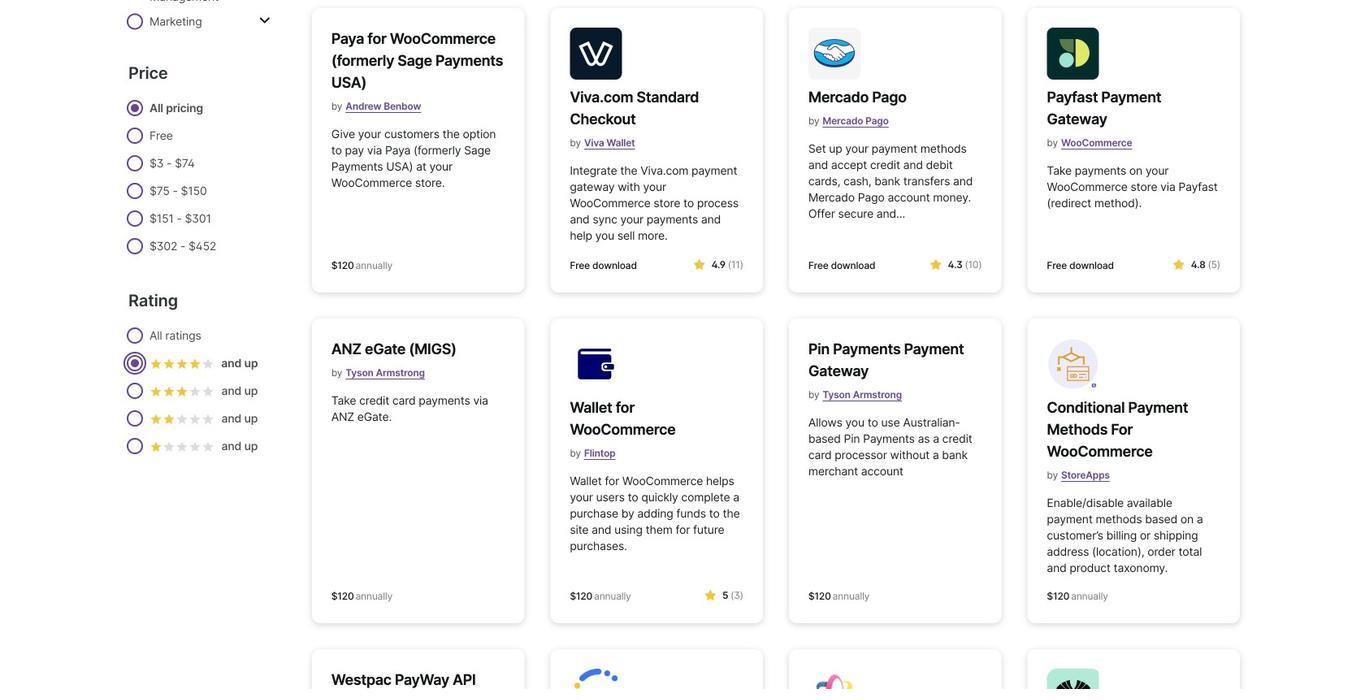 Task type: vqa. For each thing, say whether or not it's contained in the screenshot.
the Show subcategories image
yes



Task type: describe. For each thing, give the bounding box(es) containing it.
show subcategories image
[[259, 14, 270, 27]]



